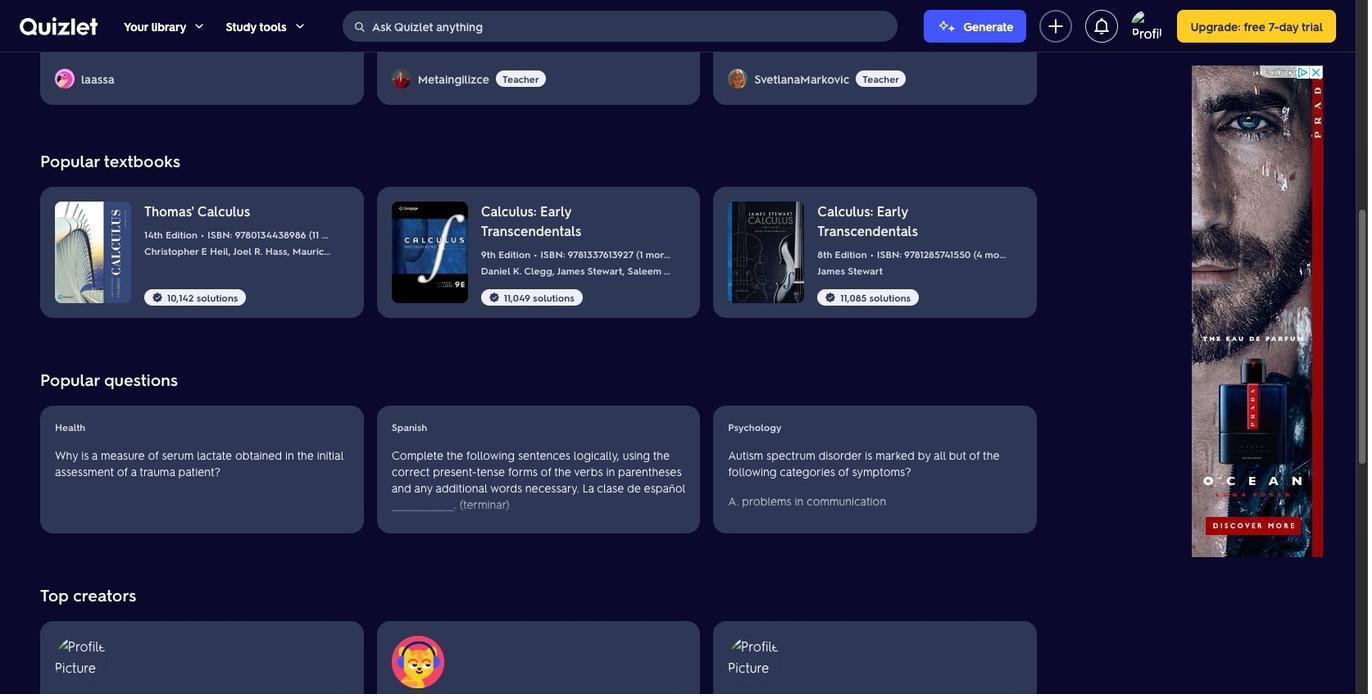 Task type: vqa. For each thing, say whether or not it's contained in the screenshot.


Task type: locate. For each thing, give the bounding box(es) containing it.
1 horizontal spatial more)
[[646, 248, 673, 261]]

0 horizontal spatial a
[[92, 448, 98, 462]]

edition inside "calculus: early transcendentals 9th edition • isbn: 9781337613927 (1 more) daniel k. clegg, james stewart, saleem watson"
[[499, 248, 531, 261]]

caret down image right the tools
[[293, 19, 306, 32]]

0 horizontal spatial early
[[540, 203, 572, 220]]

• up e
[[201, 228, 204, 241]]

isbn: inside "calculus: early transcendentals 9th edition • isbn: 9781337613927 (1 more) daniel k. clegg, james stewart, saleem watson"
[[540, 248, 565, 261]]

• inside calculus: early transcendentals 8th edition • isbn: 9781285741550 (4 more) james stewart
[[870, 248, 874, 261]]

1 horizontal spatial •
[[534, 248, 537, 261]]

calculus: early transcendentals 9th edition • isbn: 9781337613927 (1 more) daniel k. clegg, james stewart, saleem watson
[[481, 203, 698, 277]]

2 calculus: early transcendentals link from the left
[[818, 202, 1009, 241]]

1 horizontal spatial edition
[[499, 248, 531, 261]]

calculus: early transcendentals link
[[481, 202, 673, 241], [818, 202, 1009, 241]]

1 early from the left
[[540, 203, 572, 220]]

your library
[[124, 18, 186, 33]]

d.
[[333, 244, 341, 257]]

forms
[[508, 464, 538, 479]]

popular up health
[[40, 369, 100, 390]]

edition inside calculus: early transcendentals 8th edition • isbn: 9781285741550 (4 more) james stewart
[[835, 248, 867, 261]]

1 caret right image from the top
[[1011, 244, 1037, 270]]

1 horizontal spatial solutions
[[533, 291, 575, 304]]

9780134438986
[[235, 228, 306, 241]]

0 horizontal spatial following
[[466, 448, 515, 462]]

advertisement region
[[1192, 66, 1323, 558]]

solutions down clegg,
[[533, 291, 575, 304]]

1 is from the left
[[81, 448, 89, 462]]

of right the but at the right bottom
[[969, 448, 980, 462]]

early for calculus: early transcendentals 9th edition • isbn: 9781337613927 (1 more) daniel k. clegg, james stewart, saleem watson
[[540, 203, 572, 220]]

0 vertical spatial following
[[466, 448, 515, 462]]

1 vertical spatial caret right image
[[1011, 461, 1037, 487]]

1 horizontal spatial terms
[[412, 13, 438, 26]]

questions
[[104, 369, 178, 390]]

1 caret down image from the left
[[193, 19, 206, 32]]

0 horizontal spatial edition
[[166, 228, 198, 241]]

2 popular from the top
[[40, 369, 100, 390]]

• for calculus: early transcendentals 9th edition • isbn: 9781337613927 (1 more) daniel k. clegg, james stewart, saleem watson
[[534, 248, 537, 261]]

calculus: early transcendentals link for calculus: early transcendentals 9th edition • isbn: 9781337613927 (1 more) daniel k. clegg, james stewart, saleem watson
[[481, 202, 673, 241]]

in inside complete the following sentences logically, using the correct present-tense forms of the verbs in parentheses and any additional words necessary. la clase de español _________________. (terminar)
[[606, 464, 615, 479]]

2 horizontal spatial more)
[[985, 248, 1012, 261]]

joel
[[233, 244, 251, 257]]

teacher
[[503, 72, 539, 85], [863, 72, 899, 85]]

1 horizontal spatial james
[[818, 264, 845, 277]]

more) right (4
[[985, 248, 1012, 261]]

calculus: inside calculus: early transcendentals 8th edition • isbn: 9781285741550 (4 more) james stewart
[[818, 203, 873, 220]]

solutions right 10,142
[[197, 291, 238, 304]]

38
[[398, 13, 410, 26]]

early inside calculus: early transcendentals 8th edition • isbn: 9781285741550 (4 more) james stewart
[[877, 203, 908, 220]]

edition up stewart
[[835, 248, 867, 261]]

1 popular from the top
[[40, 150, 100, 171]]

2 caret down image from the left
[[293, 19, 306, 32]]

lactate
[[197, 448, 232, 462]]

assessment
[[55, 464, 114, 479]]

1 teacher from the left
[[503, 72, 539, 85]]

1 quizlet image from the top
[[20, 16, 98, 35]]

james right clegg,
[[557, 264, 585, 277]]

2 caret right image from the top
[[1011, 461, 1037, 487]]

james inside calculus: early transcendentals 8th edition • isbn: 9781285741550 (4 more) james stewart
[[818, 264, 845, 277]]

0 horizontal spatial caret down image
[[193, 19, 206, 32]]

• for calculus: early transcendentals 8th edition • isbn: 9781285741550 (4 more) james stewart
[[870, 248, 874, 261]]

0 vertical spatial caret right image
[[1011, 244, 1037, 270]]

caret right image for popular textbooks
[[1011, 244, 1037, 270]]

more)
[[322, 228, 349, 241], [646, 248, 673, 261], [985, 248, 1012, 261]]

the up "present-"
[[447, 448, 463, 462]]

0 horizontal spatial is
[[81, 448, 89, 462]]

transcendentals inside calculus: early transcendentals 8th edition • isbn: 9781285741550 (4 more) james stewart
[[818, 222, 918, 239]]

early up clegg,
[[540, 203, 572, 220]]

1 horizontal spatial is
[[865, 448, 873, 462]]

edition for calculus: early transcendentals 8th edition • isbn: 9781285741550 (4 more) james stewart
[[835, 248, 867, 261]]

calculus: early transcendentals link up 9781285741550
[[818, 202, 1009, 241]]

top creators
[[40, 585, 136, 606]]

1 horizontal spatial early
[[877, 203, 908, 220]]

0 horizontal spatial transcendentals
[[481, 222, 581, 239]]

2 horizontal spatial solutions
[[869, 291, 911, 304]]

solutions right 11,085
[[869, 291, 911, 304]]

1 calculus: early transcendentals link from the left
[[481, 202, 673, 241]]

2 terms from the left
[[412, 13, 438, 26]]

teacher right metaingilizce link
[[503, 72, 539, 85]]

1 vertical spatial a
[[131, 464, 137, 479]]

caret down image for library
[[193, 19, 206, 32]]

of down sentences
[[541, 464, 552, 479]]

thomas' calculus link
[[144, 202, 250, 221]]

correct
[[392, 464, 430, 479]]

0 horizontal spatial calculus:
[[481, 203, 537, 220]]

0 horizontal spatial solutions
[[197, 291, 238, 304]]

autism
[[728, 448, 763, 462]]

0 horizontal spatial verified stamp image
[[151, 291, 164, 304]]

top
[[40, 585, 69, 606]]

the up parentheses
[[653, 448, 670, 462]]

laassa link
[[81, 71, 121, 86]]

isbn:
[[208, 228, 232, 241], [540, 248, 565, 261], [877, 248, 902, 261]]

2 transcendentals from the left
[[818, 222, 918, 239]]

0 horizontal spatial more)
[[322, 228, 349, 241]]

spanish
[[392, 421, 427, 434]]

2 solutions from the left
[[533, 291, 575, 304]]

None search field
[[342, 10, 898, 42]]

(4
[[974, 248, 982, 261]]

0 vertical spatial popular
[[40, 150, 100, 171]]

3 solutions from the left
[[869, 291, 911, 304]]

caret down image inside your library button
[[193, 19, 206, 32]]

upgrade: free 7-day trial
[[1191, 18, 1323, 33]]

1 calculus: from the left
[[481, 203, 537, 220]]

1 verified stamp image from the left
[[151, 291, 164, 304]]

1 terms from the left
[[75, 13, 101, 26]]

study tools
[[226, 18, 287, 33]]

the left initial
[[297, 448, 314, 462]]

thomas' calculus 14th edition by christopher e heil, joel r. hass, maurice d. weir image
[[55, 202, 131, 303]]

stewart,
[[587, 264, 625, 277]]

transcendentals up stewart
[[818, 222, 918, 239]]

2 verified stamp image from the left
[[824, 291, 837, 304]]

caret right image
[[1011, 244, 1037, 270], [1011, 461, 1037, 487]]

calculus
[[197, 203, 250, 220]]

calculus: early transcendentals link up 9781337613927
[[481, 202, 673, 241]]

la
[[583, 480, 594, 495]]

1 horizontal spatial caret down image
[[293, 19, 306, 32]]

1 horizontal spatial a
[[131, 464, 137, 479]]

• up stewart
[[870, 248, 874, 261]]

verified stamp image
[[151, 291, 164, 304], [824, 291, 837, 304]]

español
[[644, 480, 685, 495]]

caret right image right the but at the right bottom
[[1011, 461, 1037, 487]]

caret down image right library
[[193, 19, 206, 32]]

is up symptoms?
[[865, 448, 873, 462]]

2 early from the left
[[877, 203, 908, 220]]

james
[[557, 264, 585, 277], [818, 264, 845, 277]]

thomas'
[[144, 203, 194, 220]]

calculus: inside "calculus: early transcendentals 9th edition • isbn: 9781337613927 (1 more) daniel k. clegg, james stewart, saleem watson"
[[481, 203, 537, 220]]

2 horizontal spatial edition
[[835, 248, 867, 261]]

transcendentals inside "calculus: early transcendentals 9th edition • isbn: 9781337613927 (1 more) daniel k. clegg, james stewart, saleem watson"
[[481, 222, 581, 239]]

11,085
[[841, 291, 867, 304]]

1 vertical spatial following
[[728, 464, 777, 479]]

following
[[466, 448, 515, 462], [728, 464, 777, 479]]

1 solutions from the left
[[197, 291, 238, 304]]

1 horizontal spatial teacher
[[863, 72, 899, 85]]

more) inside "calculus: early transcendentals 9th edition • isbn: 9781337613927 (1 more) daniel k. clegg, james stewart, saleem watson"
[[646, 248, 673, 261]]

• inside "calculus: early transcendentals 9th edition • isbn: 9781337613927 (1 more) daniel k. clegg, james stewart, saleem watson"
[[534, 248, 537, 261]]

0 horizontal spatial terms
[[75, 13, 101, 26]]

_________________.
[[392, 497, 456, 512]]

2 teacher from the left
[[863, 72, 899, 85]]

psychology
[[728, 421, 782, 434]]

edition inside thomas' calculus 14th edition • isbn: 9780134438986 (11 more) christopher e heil, joel r. hass, maurice d. weir
[[166, 228, 198, 241]]

patient?
[[178, 464, 221, 479]]

caret right image right (4
[[1011, 244, 1037, 270]]

isbn: inside calculus: early transcendentals 8th edition • isbn: 9781285741550 (4 more) james stewart
[[877, 248, 902, 261]]

profile picture image
[[1132, 9, 1165, 42], [55, 69, 75, 88], [392, 69, 411, 88], [728, 69, 748, 88], [55, 636, 107, 689], [392, 636, 444, 689], [728, 636, 781, 689]]

10,142
[[167, 291, 194, 304]]

following inside complete the following sentences logically, using the correct present-tense forms of the verbs in parentheses and any additional words necessary. la clase de español _________________. (terminar)
[[466, 448, 515, 462]]

following down "autism"
[[728, 464, 777, 479]]

of inside complete the following sentences logically, using the correct present-tense forms of the verbs in parentheses and any additional words necessary. la clase de español _________________. (terminar)
[[541, 464, 552, 479]]

in right obtained
[[285, 448, 294, 462]]

caret down image inside study tools button
[[293, 19, 306, 32]]

deficits
[[740, 523, 778, 538]]

solutions for calculus: early transcendentals 8th edition • isbn: 9781285741550 (4 more) james stewart
[[869, 291, 911, 304]]

a. problems in communication
[[728, 494, 886, 508]]

social
[[793, 523, 823, 538]]

the right the but at the right bottom
[[983, 448, 1000, 462]]

more) right (1
[[646, 248, 673, 261]]

1 vertical spatial popular
[[40, 369, 100, 390]]

terms right 83
[[75, 13, 101, 26]]

0 horizontal spatial isbn:
[[208, 228, 232, 241]]

more) up d.
[[322, 228, 349, 241]]

solutions
[[197, 291, 238, 304], [533, 291, 575, 304], [869, 291, 911, 304]]

quizlet image
[[20, 16, 98, 35], [20, 17, 98, 35]]

of
[[148, 448, 159, 462], [969, 448, 980, 462], [117, 464, 128, 479], [541, 464, 552, 479], [838, 464, 849, 479]]

b. deficits in social interactions
[[728, 523, 886, 538]]

1 horizontal spatial verified stamp image
[[824, 291, 837, 304]]

1 horizontal spatial following
[[728, 464, 777, 479]]

• up clegg,
[[534, 248, 537, 261]]

Search field
[[343, 11, 897, 42]]

transcendentals for calculus: early transcendentals 8th edition • isbn: 9781285741550 (4 more) james stewart
[[818, 222, 918, 239]]

early inside "calculus: early transcendentals 9th edition • isbn: 9781337613927 (1 more) daniel k. clegg, james stewart, saleem watson"
[[540, 203, 572, 220]]

early up 9781285741550
[[877, 203, 908, 220]]

popular left "textbooks"
[[40, 150, 100, 171]]

edition up k.
[[499, 248, 531, 261]]

early
[[540, 203, 572, 220], [877, 203, 908, 220]]

isbn: up stewart
[[877, 248, 902, 261]]

1 horizontal spatial isbn:
[[540, 248, 565, 261]]

• inside thomas' calculus 14th edition • isbn: 9780134438986 (11 more) christopher e heil, joel r. hass, maurice d. weir
[[201, 228, 204, 241]]

metaingilizce
[[418, 71, 490, 86]]

calculus: early transcendentals link for calculus: early transcendentals 8th edition • isbn: 9781285741550 (4 more) james stewart
[[818, 202, 1009, 241]]

calculus: up 8th
[[818, 203, 873, 220]]

svetlanamarkovic
[[755, 71, 850, 86]]

present-
[[433, 464, 477, 479]]

calculus: for calculus: early transcendentals 8th edition • isbn: 9781285741550 (4 more) james stewart
[[818, 203, 873, 220]]

caret down image
[[193, 19, 206, 32], [293, 19, 306, 32]]

your library button
[[124, 0, 206, 52]]

calculus: early transcendentals 9th edition by daniel k. clegg, james stewart, saleem watson image
[[392, 202, 468, 303]]

a up assessment
[[92, 448, 98, 462]]

teacher for svetlanamarkovic
[[863, 72, 899, 85]]

more) inside calculus: early transcendentals 8th edition • isbn: 9781285741550 (4 more) james stewart
[[985, 248, 1012, 261]]

calculus: for calculus: early transcendentals 9th edition • isbn: 9781337613927 (1 more) daniel k. clegg, james stewart, saleem watson
[[481, 203, 537, 220]]

heil,
[[210, 244, 231, 257]]

a down "measure"
[[131, 464, 137, 479]]

0 horizontal spatial •
[[201, 228, 204, 241]]

bell image
[[1092, 16, 1112, 36]]

0 horizontal spatial teacher
[[503, 72, 539, 85]]

0 horizontal spatial calculus: early transcendentals link
[[481, 202, 673, 241]]

1 horizontal spatial calculus:
[[818, 203, 873, 220]]

verified stamp image left 11,085
[[824, 291, 837, 304]]

isbn: for calculus: early transcendentals 9th edition • isbn: 9781337613927 (1 more) daniel k. clegg, james stewart, saleem watson
[[540, 248, 565, 261]]

verified stamp image left 10,142
[[151, 291, 164, 304]]

isbn: up clegg,
[[540, 248, 565, 261]]

2 is from the left
[[865, 448, 873, 462]]

is up assessment
[[81, 448, 89, 462]]

1 james from the left
[[557, 264, 585, 277]]

calculus:
[[481, 203, 537, 220], [818, 203, 873, 220]]

11,049
[[504, 291, 530, 304]]

edition up christopher
[[166, 228, 198, 241]]

is inside autism spectrum disorder is marked by all but of the following categories of symptoms?
[[865, 448, 873, 462]]

the up necessary.
[[555, 464, 571, 479]]

teacher right svetlanamarkovic link
[[863, 72, 899, 85]]

2 horizontal spatial isbn:
[[877, 248, 902, 261]]

isbn: up 'heil,'
[[208, 228, 232, 241]]

transcendentals up clegg,
[[481, 222, 581, 239]]

christopher
[[144, 244, 199, 257]]

caret right image
[[1011, 689, 1037, 694]]

study
[[226, 18, 256, 33]]

a.
[[728, 494, 739, 508]]

james down 8th
[[818, 264, 845, 277]]

1 horizontal spatial transcendentals
[[818, 222, 918, 239]]

stewart
[[848, 264, 883, 277]]

search image
[[353, 20, 366, 33]]

0 horizontal spatial james
[[557, 264, 585, 277]]

in up b. deficits in social interactions
[[795, 494, 804, 508]]

2 calculus: from the left
[[818, 203, 873, 220]]

1 transcendentals from the left
[[481, 222, 581, 239]]

following up tense
[[466, 448, 515, 462]]

•
[[201, 228, 204, 241], [534, 248, 537, 261], [870, 248, 874, 261]]

calculus: up 9th at the top left of the page
[[481, 203, 537, 220]]

2 james from the left
[[818, 264, 845, 277]]

1 horizontal spatial calculus: early transcendentals link
[[818, 202, 1009, 241]]

saleem
[[628, 264, 662, 277]]

popular for popular questions
[[40, 369, 100, 390]]

0 vertical spatial a
[[92, 448, 98, 462]]

in up clase at the left bottom of page
[[606, 464, 615, 479]]

in
[[285, 448, 294, 462], [606, 464, 615, 479], [795, 494, 804, 508], [781, 523, 790, 538]]

terms right the 38 at the top left
[[412, 13, 438, 26]]

obtained
[[235, 448, 282, 462]]

2 horizontal spatial •
[[870, 248, 874, 261]]



Task type: describe. For each thing, give the bounding box(es) containing it.
watson
[[664, 264, 698, 277]]

sparkle image
[[937, 16, 957, 36]]

terms for 83 terms
[[75, 13, 101, 26]]

popular questions
[[40, 369, 178, 390]]

trauma
[[140, 464, 175, 479]]

additional
[[436, 480, 487, 495]]

marked
[[876, 448, 915, 462]]

calculus: early transcendentals 8th edition by james stewart image
[[728, 202, 805, 303]]

caret right image for popular questions
[[1011, 461, 1037, 487]]

disorder
[[819, 448, 862, 462]]

your
[[124, 18, 148, 33]]

study tools button
[[226, 0, 306, 52]]

all
[[934, 448, 946, 462]]

11,085 solutions
[[841, 291, 911, 304]]

isbn: for calculus: early transcendentals 8th edition • isbn: 9781285741550 (4 more) james stewart
[[877, 248, 902, 261]]

in left social
[[781, 523, 790, 538]]

necessary.
[[525, 480, 579, 495]]

upgrade:
[[1191, 18, 1241, 33]]

of up trauma
[[148, 448, 159, 462]]

more) for calculus: early transcendentals 9th edition • isbn: 9781337613927 (1 more) daniel k. clegg, james stewart, saleem watson
[[646, 248, 673, 261]]

by
[[918, 448, 931, 462]]

83
[[61, 13, 73, 26]]

is inside why is a measure of serum lactate obtained in the initial assessment of a trauma patient?
[[81, 448, 89, 462]]

verbs
[[574, 464, 603, 479]]

initial
[[317, 448, 344, 462]]

autism spectrum disorder is marked by all but of the following categories of symptoms?
[[728, 448, 1000, 479]]

14th
[[144, 228, 163, 241]]

early for calculus: early transcendentals 8th edition • isbn: 9781285741550 (4 more) james stewart
[[877, 203, 908, 220]]

but
[[949, 448, 966, 462]]

2 quizlet image from the top
[[20, 17, 98, 35]]

Search text field
[[372, 11, 893, 42]]

solutions for calculus: early transcendentals 9th edition • isbn: 9781337613927 (1 more) daniel k. clegg, james stewart, saleem watson
[[533, 291, 575, 304]]

problems
[[742, 494, 792, 508]]

of down disorder
[[838, 464, 849, 479]]

logically,
[[574, 448, 620, 462]]

following inside autism spectrum disorder is marked by all but of the following categories of symptoms?
[[728, 464, 777, 479]]

11,049 solutions
[[504, 291, 575, 304]]

9781285741550
[[904, 248, 971, 261]]

symptoms?
[[852, 464, 912, 479]]

e
[[201, 244, 207, 257]]

create image
[[1046, 16, 1066, 36]]

more) inside thomas' calculus 14th edition • isbn: 9780134438986 (11 more) christopher e heil, joel r. hass, maurice d. weir
[[322, 228, 349, 241]]

more) for calculus: early transcendentals 8th edition • isbn: 9781285741550 (4 more) james stewart
[[985, 248, 1012, 261]]

verified stamp image for 14th
[[151, 291, 164, 304]]

sentences
[[518, 448, 571, 462]]

tools
[[259, 18, 287, 33]]

creators
[[73, 585, 136, 606]]

calculus: early transcendentals 8th edition • isbn: 9781285741550 (4 more) james stewart
[[818, 203, 1012, 277]]

svetlanamarkovic link
[[755, 71, 856, 86]]

clegg,
[[524, 264, 555, 277]]

clase
[[597, 480, 624, 495]]

spectrum
[[767, 448, 816, 462]]

r.
[[254, 244, 263, 257]]

caret down image for tools
[[293, 19, 306, 32]]

83 terms
[[61, 13, 101, 26]]

why is a measure of serum lactate obtained in the initial assessment of a trauma patient? link
[[55, 447, 349, 480]]

solutions for thomas' calculus 14th edition • isbn: 9780134438986 (11 more) christopher e heil, joel r. hass, maurice d. weir
[[197, 291, 238, 304]]

complete the following sentences logically, using the correct present-tense forms of the verbs in parentheses and any additional words necessary. la clase de español _________________. (terminar)
[[392, 448, 685, 512]]

k.
[[513, 264, 522, 277]]

why
[[55, 448, 78, 462]]

teacher for metaingilizce
[[503, 72, 539, 85]]

parentheses
[[618, 464, 682, 479]]

popular textbooks
[[40, 150, 180, 171]]

de
[[627, 480, 641, 495]]

weir
[[344, 244, 365, 257]]

isbn: inside thomas' calculus 14th edition • isbn: 9780134438986 (11 more) christopher e heil, joel r. hass, maurice d. weir
[[208, 228, 232, 241]]

complete the following sentences logically, using the correct present-tense forms of the verbs in parentheses and any additional words necessary. la clase de español _________________. (terminar) link
[[392, 447, 686, 512]]

categories
[[780, 464, 835, 479]]

b.
[[728, 523, 737, 538]]

upgrade: free 7-day trial button
[[1178, 9, 1336, 42]]

in inside why is a measure of serum lactate obtained in the initial assessment of a trauma patient?
[[285, 448, 294, 462]]

verified stamp image
[[488, 291, 501, 304]]

communication
[[807, 494, 886, 508]]

38 terms
[[398, 13, 438, 26]]

textbooks
[[104, 150, 180, 171]]

tense
[[477, 464, 505, 479]]

transcendentals for calculus: early transcendentals 9th edition • isbn: 9781337613927 (1 more) daniel k. clegg, james stewart, saleem watson
[[481, 222, 581, 239]]

measure
[[101, 448, 145, 462]]

the inside why is a measure of serum lactate obtained in the initial assessment of a trauma patient?
[[297, 448, 314, 462]]

any
[[414, 480, 433, 495]]

9781337613927
[[568, 248, 634, 261]]

complete
[[392, 448, 444, 462]]

james inside "calculus: early transcendentals 9th edition • isbn: 9781337613927 (1 more) daniel k. clegg, james stewart, saleem watson"
[[557, 264, 585, 277]]

popular for popular textbooks
[[40, 150, 100, 171]]

terms for 38 terms
[[412, 13, 438, 26]]

laassa
[[81, 71, 115, 86]]

(11
[[309, 228, 319, 241]]

8th
[[818, 248, 832, 261]]

generate
[[964, 18, 1014, 33]]

serum
[[162, 448, 194, 462]]

edition for calculus: early transcendentals 9th edition • isbn: 9781337613927 (1 more) daniel k. clegg, james stewart, saleem watson
[[499, 248, 531, 261]]

hass,
[[265, 244, 290, 257]]

why is a measure of serum lactate obtained in the initial assessment of a trauma patient?
[[55, 448, 344, 479]]

generate button
[[924, 9, 1027, 42]]

9th
[[481, 248, 496, 261]]

and
[[392, 480, 411, 495]]

daniel
[[481, 264, 510, 277]]

health
[[55, 421, 85, 434]]

maurice
[[293, 244, 330, 257]]

trial
[[1302, 18, 1323, 33]]

verified stamp image for transcendentals
[[824, 291, 837, 304]]

(terminar)
[[460, 497, 510, 512]]

of down "measure"
[[117, 464, 128, 479]]

7-
[[1269, 18, 1279, 33]]

thomas' calculus 14th edition • isbn: 9780134438986 (11 more) christopher e heil, joel r. hass, maurice d. weir
[[144, 203, 365, 257]]

library
[[151, 18, 186, 33]]

(1
[[636, 248, 643, 261]]

free
[[1244, 18, 1266, 33]]

using
[[623, 448, 650, 462]]

the inside autism spectrum disorder is marked by all but of the following categories of symptoms?
[[983, 448, 1000, 462]]



